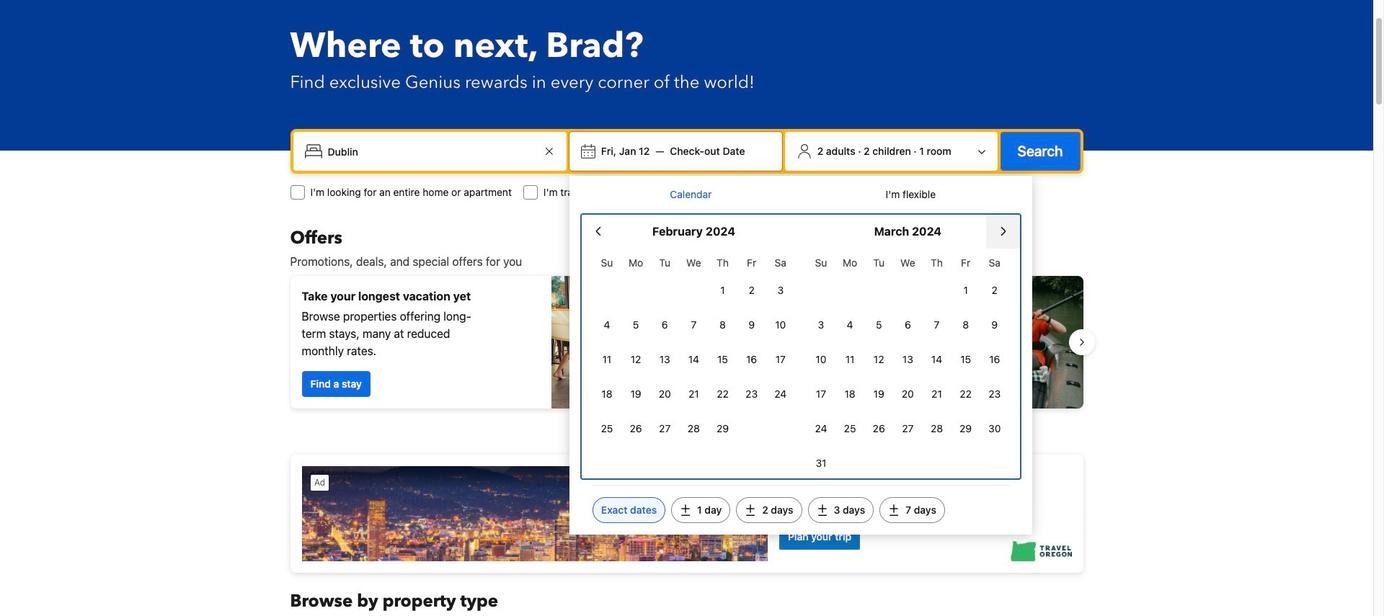 Task type: describe. For each thing, give the bounding box(es) containing it.
21 March 2024 checkbox
[[923, 379, 952, 410]]

1 March 2024 checkbox
[[952, 275, 981, 306]]

advertisement element
[[290, 455, 1084, 573]]

18 February 2024 checkbox
[[593, 379, 622, 410]]

30 March 2024 checkbox
[[981, 413, 1010, 445]]

29 February 2024 checkbox
[[709, 413, 737, 445]]

15 March 2024 checkbox
[[952, 344, 981, 376]]

27 March 2024 checkbox
[[894, 413, 923, 445]]

13 February 2024 checkbox
[[651, 344, 680, 376]]

take your longest vacation yet image
[[551, 276, 681, 409]]

a young girl and woman kayak on a river image
[[693, 276, 1084, 409]]

22 March 2024 checkbox
[[952, 379, 981, 410]]

14 February 2024 checkbox
[[680, 344, 709, 376]]

13 March 2024 checkbox
[[894, 344, 923, 376]]

10 March 2024 checkbox
[[807, 344, 836, 376]]

14 March 2024 checkbox
[[923, 344, 952, 376]]

4 March 2024 checkbox
[[836, 309, 865, 341]]

10 February 2024 checkbox
[[766, 309, 795, 341]]

7 March 2024 checkbox
[[923, 309, 952, 341]]

3 March 2024 checkbox
[[807, 309, 836, 341]]

11 February 2024 checkbox
[[593, 344, 622, 376]]

17 February 2024 checkbox
[[766, 344, 795, 376]]

2 March 2024 checkbox
[[981, 275, 1010, 306]]

Where are you going? field
[[322, 138, 541, 164]]

1 February 2024 checkbox
[[709, 275, 737, 306]]

17 March 2024 checkbox
[[807, 379, 836, 410]]

11 March 2024 checkbox
[[836, 344, 865, 376]]

5 March 2024 checkbox
[[865, 309, 894, 341]]

19 March 2024 checkbox
[[865, 379, 894, 410]]

18 March 2024 checkbox
[[836, 379, 865, 410]]



Task type: vqa. For each thing, say whether or not it's contained in the screenshot.
12
no



Task type: locate. For each thing, give the bounding box(es) containing it.
region
[[279, 270, 1095, 415]]

8 February 2024 checkbox
[[709, 309, 737, 341]]

0 horizontal spatial grid
[[593, 249, 795, 445]]

6 February 2024 checkbox
[[651, 309, 680, 341]]

28 March 2024 checkbox
[[923, 413, 952, 445]]

21 February 2024 checkbox
[[680, 379, 709, 410]]

3 February 2024 checkbox
[[766, 275, 795, 306]]

main content
[[279, 227, 1095, 617]]

16 February 2024 checkbox
[[737, 344, 766, 376]]

12 March 2024 checkbox
[[865, 344, 894, 376]]

23 February 2024 checkbox
[[737, 379, 766, 410]]

7 February 2024 checkbox
[[680, 309, 709, 341]]

25 February 2024 checkbox
[[593, 413, 622, 445]]

tab list
[[581, 176, 1021, 215]]

19 February 2024 checkbox
[[622, 379, 651, 410]]

4 February 2024 checkbox
[[593, 309, 622, 341]]

24 February 2024 checkbox
[[766, 379, 795, 410]]

1 horizontal spatial grid
[[807, 249, 1010, 480]]

31 March 2024 checkbox
[[807, 448, 836, 480]]

24 March 2024 checkbox
[[807, 413, 836, 445]]

9 February 2024 checkbox
[[737, 309, 766, 341]]

23 March 2024 checkbox
[[981, 379, 1010, 410]]

grid
[[593, 249, 795, 445], [807, 249, 1010, 480]]

12 February 2024 checkbox
[[622, 344, 651, 376]]

20 February 2024 checkbox
[[651, 379, 680, 410]]

2 February 2024 checkbox
[[737, 275, 766, 306]]

26 February 2024 checkbox
[[622, 413, 651, 445]]

2 grid from the left
[[807, 249, 1010, 480]]

9 March 2024 checkbox
[[981, 309, 1010, 341]]

5 February 2024 checkbox
[[622, 309, 651, 341]]

25 March 2024 checkbox
[[836, 413, 865, 445]]

1 grid from the left
[[593, 249, 795, 445]]

26 March 2024 checkbox
[[865, 413, 894, 445]]

15 February 2024 checkbox
[[709, 344, 737, 376]]

6 March 2024 checkbox
[[894, 309, 923, 341]]

20 March 2024 checkbox
[[894, 379, 923, 410]]

29 March 2024 checkbox
[[952, 413, 981, 445]]

28 February 2024 checkbox
[[680, 413, 709, 445]]

16 March 2024 checkbox
[[981, 344, 1010, 376]]

progress bar
[[678, 420, 696, 426]]

22 February 2024 checkbox
[[709, 379, 737, 410]]

27 February 2024 checkbox
[[651, 413, 680, 445]]

8 March 2024 checkbox
[[952, 309, 981, 341]]



